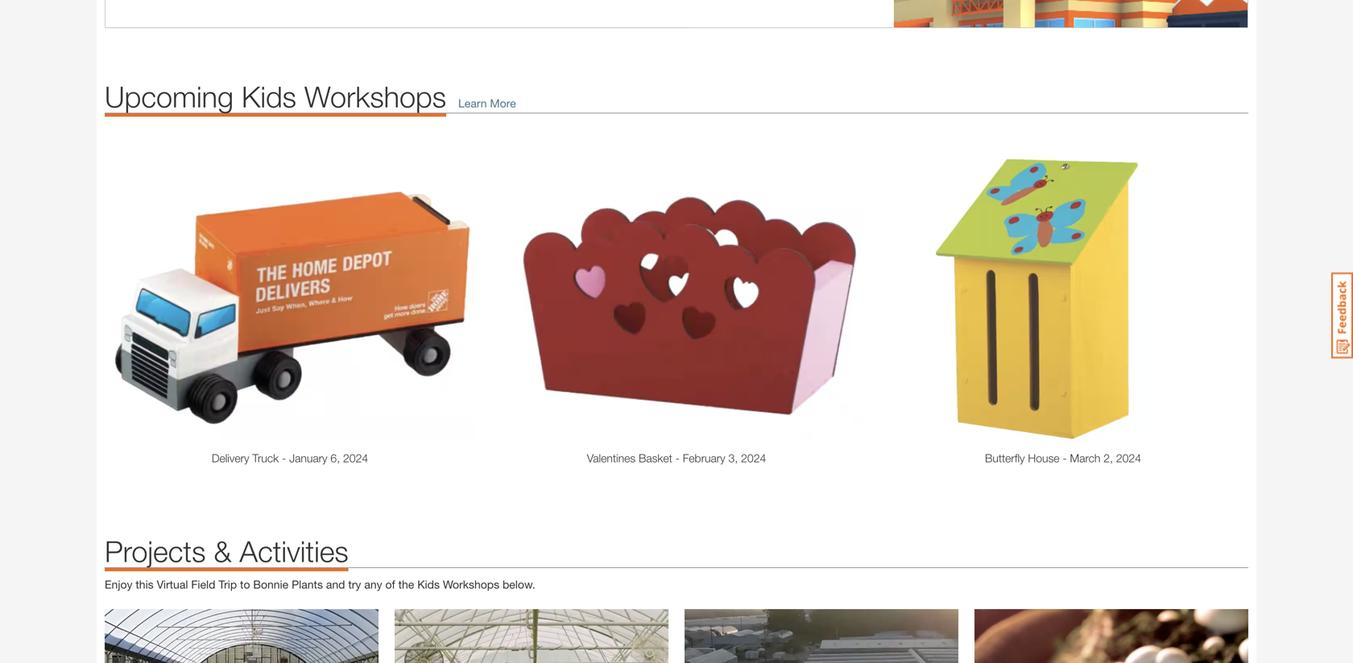 Task type: vqa. For each thing, say whether or not it's contained in the screenshot.
Services button
no



Task type: describe. For each thing, give the bounding box(es) containing it.
1 vertical spatial kids
[[417, 578, 440, 592]]

- for basket
[[676, 452, 680, 465]]

march
[[1070, 452, 1101, 465]]

0 vertical spatial workshops
[[305, 79, 446, 114]]

valentines basket - february 3, 2024 image
[[491, 146, 862, 442]]

of
[[385, 578, 395, 592]]

2024 for delivery truck - january 6, 2024
[[343, 452, 368, 465]]

enjoy
[[105, 578, 133, 592]]

field
[[191, 578, 215, 592]]

&
[[214, 534, 232, 569]]

projects & activities
[[105, 534, 349, 569]]

delivery truck - january 6, 2024
[[212, 452, 368, 465]]

below.
[[503, 578, 535, 592]]

valentines basket - february 3, 2024
[[587, 452, 766, 465]]

learn
[[458, 97, 487, 110]]

butterfly house - march 2, 2024
[[985, 452, 1142, 465]]

1 vertical spatial workshops
[[443, 578, 500, 592]]

butterfly house - march 2, 2024 image
[[878, 146, 1249, 442]]

the
[[398, 578, 414, 592]]

more
[[490, 97, 516, 110]]

virtual
[[157, 578, 188, 592]]

2024 for butterfly house - march 2, 2024
[[1116, 452, 1142, 465]]

valentines
[[587, 452, 636, 465]]

learn more link
[[446, 97, 516, 110]]

projects
[[105, 534, 206, 569]]

february
[[683, 452, 726, 465]]

2024 for valentines basket - february 3, 2024
[[741, 452, 766, 465]]

try
[[348, 578, 361, 592]]

house
[[1028, 452, 1060, 465]]

activities
[[240, 534, 349, 569]]

6,
[[331, 452, 340, 465]]

enjoy this virtual field trip to bonnie plants and try any of the kids workshops below.
[[105, 578, 535, 592]]

butterfly
[[985, 452, 1025, 465]]

basket
[[639, 452, 673, 465]]



Task type: locate. For each thing, give the bounding box(es) containing it.
- right "basket"
[[676, 452, 680, 465]]

1 horizontal spatial kids
[[417, 578, 440, 592]]

trip
[[219, 578, 237, 592]]

0 horizontal spatial kids
[[242, 79, 296, 114]]

kids
[[242, 79, 296, 114], [417, 578, 440, 592]]

2 2024 from the left
[[741, 452, 766, 465]]

visit kids workshops on roblox image
[[105, 0, 1249, 28]]

2024 right the 2,
[[1116, 452, 1142, 465]]

3,
[[729, 452, 738, 465]]

1 2024 from the left
[[343, 452, 368, 465]]

1 horizontal spatial -
[[676, 452, 680, 465]]

this
[[136, 578, 154, 592]]

2 horizontal spatial 2024
[[1116, 452, 1142, 465]]

virtual field trip to back to the roots image
[[975, 610, 1249, 664]]

2024
[[343, 452, 368, 465], [741, 452, 766, 465], [1116, 452, 1142, 465]]

2 horizontal spatial -
[[1063, 452, 1067, 465]]

2024 right '6,'
[[343, 452, 368, 465]]

plants
[[292, 578, 323, 592]]

0 horizontal spatial -
[[282, 452, 286, 465]]

virtual field trip to bonnie plants: episode 3 image
[[685, 610, 959, 664]]

1 horizontal spatial 2024
[[741, 452, 766, 465]]

delivery
[[212, 452, 249, 465]]

january
[[289, 452, 328, 465]]

0 vertical spatial kids
[[242, 79, 296, 114]]

learn more
[[458, 97, 516, 110]]

2 - from the left
[[676, 452, 680, 465]]

upcoming kids workshops
[[105, 79, 446, 114]]

bonnie
[[253, 578, 289, 592]]

delivery truck - january 6, 2024 image
[[105, 146, 475, 442]]

-
[[282, 452, 286, 465], [676, 452, 680, 465], [1063, 452, 1067, 465]]

virtual field trip to bonnie plants: episode 2 image
[[395, 610, 669, 664]]

- for house
[[1063, 452, 1067, 465]]

2,
[[1104, 452, 1113, 465]]

- right 'truck'
[[282, 452, 286, 465]]

3 2024 from the left
[[1116, 452, 1142, 465]]

and
[[326, 578, 345, 592]]

upcoming
[[105, 79, 234, 114]]

0 horizontal spatial 2024
[[343, 452, 368, 465]]

- left march
[[1063, 452, 1067, 465]]

feedback link image
[[1332, 272, 1353, 359]]

1 - from the left
[[282, 452, 286, 465]]

2024 right 3,
[[741, 452, 766, 465]]

3 - from the left
[[1063, 452, 1067, 465]]

to
[[240, 578, 250, 592]]

truck
[[252, 452, 279, 465]]

workshops
[[305, 79, 446, 114], [443, 578, 500, 592]]

virtual field trip to bonnie plants: episode 1 image
[[105, 610, 379, 664]]

any
[[364, 578, 382, 592]]

- for truck
[[282, 452, 286, 465]]



